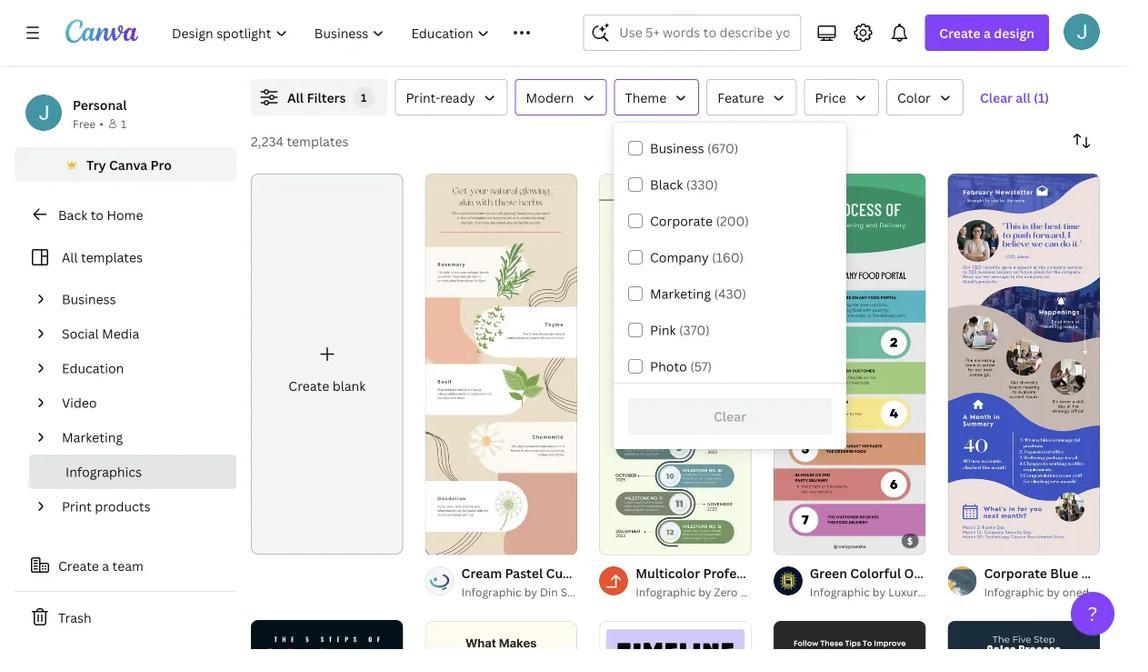 Task type: locate. For each thing, give the bounding box(es) containing it.
0 vertical spatial clear
[[981, 89, 1013, 106]]

company (160)
[[651, 249, 744, 266]]

3 infographic from the left
[[810, 585, 871, 600]]

infographic by zero design
[[636, 585, 777, 600]]

by
[[525, 585, 538, 600], [699, 585, 712, 600], [873, 585, 886, 600], [1048, 585, 1061, 600]]

1 vertical spatial create
[[289, 378, 330, 395]]

1 right the filters
[[361, 90, 367, 105]]

1 horizontal spatial all
[[287, 89, 304, 106]]

print
[[62, 498, 92, 515]]

by for onedayjee's
[[1048, 585, 1061, 600]]

infographic
[[462, 585, 522, 600], [636, 585, 696, 600], [810, 585, 871, 600], [985, 585, 1045, 600]]

corporate (200)
[[651, 212, 750, 230]]

studio
[[561, 585, 596, 600]]

1 vertical spatial clear
[[714, 408, 747, 425]]

create inside button
[[58, 557, 99, 575]]

marketing link
[[55, 420, 226, 455]]

a left design
[[984, 24, 992, 41]]

infographic up purple colorful modern roadmap timeline infographic image
[[636, 585, 696, 600]]

1 horizontal spatial 1
[[361, 90, 367, 105]]

1 vertical spatial business
[[62, 291, 116, 308]]

None search field
[[584, 15, 802, 51]]

top level navigation element
[[160, 15, 540, 51], [160, 15, 540, 51]]

clear button
[[629, 398, 832, 435]]

create left blank
[[289, 378, 330, 395]]

marketing for marketing
[[62, 429, 123, 446]]

0 horizontal spatial a
[[102, 557, 109, 575]]

0 horizontal spatial business
[[62, 291, 116, 308]]

2 horizontal spatial create
[[940, 24, 981, 41]]

canva
[[109, 156, 148, 173]]

dark modern gradient 5 step sales process infographic image
[[948, 621, 1101, 651]]

social media link
[[55, 317, 226, 351]]

infographic for infographic by zero design
[[636, 585, 696, 600]]

infographics
[[66, 464, 142, 481]]

all down back
[[62, 249, 78, 266]]

3 by from the left
[[873, 585, 886, 600]]

0 vertical spatial marketing
[[651, 285, 712, 303]]

free •
[[73, 116, 104, 131]]

a inside dropdown button
[[984, 24, 992, 41]]

design
[[741, 585, 777, 600]]

infographic up beige and brown minimalist roadmap infographic image
[[462, 585, 522, 600]]

by for luxuryfun
[[873, 585, 886, 600]]

marketing
[[651, 285, 712, 303], [62, 429, 123, 446]]

all left the filters
[[287, 89, 304, 106]]

create left design
[[940, 24, 981, 41]]

create blank link
[[251, 174, 404, 555]]

1 infographic from the left
[[462, 585, 522, 600]]

create left team
[[58, 557, 99, 575]]

1
[[361, 90, 367, 105], [121, 116, 127, 131]]

1 horizontal spatial business
[[651, 140, 705, 157]]

infographic by zero design link
[[636, 583, 777, 601]]

1 horizontal spatial clear
[[981, 89, 1013, 106]]

a for design
[[984, 24, 992, 41]]

business for business
[[62, 291, 116, 308]]

infographic by luxuryfun link
[[810, 583, 942, 601]]

1 horizontal spatial a
[[984, 24, 992, 41]]

(1)
[[1034, 89, 1050, 106]]

2,234
[[251, 132, 284, 150]]

templates for 2,234 templates
[[287, 132, 349, 150]]

modern
[[526, 89, 575, 106]]

products
[[95, 498, 151, 515]]

a
[[984, 24, 992, 41], [102, 557, 109, 575]]

business (670)
[[651, 140, 739, 157]]

infographic by din studio
[[462, 585, 596, 600]]

0 horizontal spatial create
[[58, 557, 99, 575]]

1 inside "element"
[[361, 90, 367, 105]]

all
[[1016, 89, 1031, 106]]

0 vertical spatial a
[[984, 24, 992, 41]]

infographic for infographic by luxuryfun
[[810, 585, 871, 600]]

home
[[107, 206, 143, 223]]

0 vertical spatial all
[[287, 89, 304, 106]]

video
[[62, 394, 97, 412]]

0 vertical spatial 1
[[361, 90, 367, 105]]

create for create a design
[[940, 24, 981, 41]]

1 vertical spatial a
[[102, 557, 109, 575]]

0 horizontal spatial clear
[[714, 408, 747, 425]]

templates down all filters
[[287, 132, 349, 150]]

infographic up the dark modern step by step career development tips infographic image on the right bottom of page
[[810, 585, 871, 600]]

marketing up infographics
[[62, 429, 123, 446]]

social
[[62, 325, 99, 343]]

to
[[91, 206, 104, 223]]

t
[[1129, 585, 1130, 600]]

media
[[102, 325, 139, 343]]

0 horizontal spatial 1
[[121, 116, 127, 131]]

business up black (330)
[[651, 140, 705, 157]]

create for create blank
[[289, 378, 330, 395]]

theme button
[[615, 79, 700, 116]]

create a team
[[58, 557, 144, 575]]

print-ready
[[406, 89, 475, 106]]

0 horizontal spatial marketing
[[62, 429, 123, 446]]

0 vertical spatial templates
[[287, 132, 349, 150]]

create inside dropdown button
[[940, 24, 981, 41]]

multicolor professional chronological timeline infographic image
[[600, 174, 752, 555]]

1 by from the left
[[525, 585, 538, 600]]

filters
[[307, 89, 346, 106]]

clear
[[981, 89, 1013, 106], [714, 408, 747, 425]]

2 vertical spatial create
[[58, 557, 99, 575]]

all
[[287, 89, 304, 106], [62, 249, 78, 266]]

by left din
[[525, 585, 538, 600]]

Search search field
[[620, 15, 790, 50]]

infographic up dark modern gradient 5 step sales process infographic image
[[985, 585, 1045, 600]]

a inside button
[[102, 557, 109, 575]]

1 horizontal spatial create
[[289, 378, 330, 395]]

feature button
[[707, 79, 798, 116]]

4 infographic from the left
[[985, 585, 1045, 600]]

(57)
[[691, 358, 712, 375]]

1 vertical spatial 1
[[121, 116, 127, 131]]

company
[[651, 249, 709, 266]]

business up social
[[62, 291, 116, 308]]

ready
[[441, 89, 475, 106]]

0 vertical spatial business
[[651, 140, 705, 157]]

(430)
[[715, 285, 747, 303]]

?
[[1089, 601, 1099, 627]]

corporate blue wave shape long email newsletter image
[[948, 174, 1101, 555]]

2,234 templates
[[251, 132, 349, 150]]

trash link
[[15, 600, 237, 636]]

marketing up pink (370)
[[651, 285, 712, 303]]

4 by from the left
[[1048, 585, 1061, 600]]

business
[[651, 140, 705, 157], [62, 291, 116, 308]]

1 horizontal spatial marketing
[[651, 285, 712, 303]]

create a team button
[[15, 548, 237, 584]]

1 vertical spatial all
[[62, 249, 78, 266]]

back
[[58, 206, 88, 223]]

1 vertical spatial templates
[[81, 249, 143, 266]]

dark modern step by step career development tips infographic image
[[774, 621, 927, 651]]

a left team
[[102, 557, 109, 575]]

0 vertical spatial create
[[940, 24, 981, 41]]

templates
[[287, 132, 349, 150], [81, 249, 143, 266]]

by left onedayjee's on the bottom
[[1048, 585, 1061, 600]]

corporate
[[651, 212, 713, 230]]

all filters
[[287, 89, 346, 106]]

2 by from the left
[[699, 585, 712, 600]]

marketing inside 'marketing' link
[[62, 429, 123, 446]]

by left luxuryfun
[[873, 585, 886, 600]]

2 infographic from the left
[[636, 585, 696, 600]]

0 horizontal spatial all
[[62, 249, 78, 266]]

try
[[86, 156, 106, 173]]

1 horizontal spatial templates
[[287, 132, 349, 150]]

0 horizontal spatial templates
[[81, 249, 143, 266]]

1 right •
[[121, 116, 127, 131]]

1 vertical spatial marketing
[[62, 429, 123, 446]]

photo
[[651, 358, 688, 375]]

templates down "back to home"
[[81, 249, 143, 266]]

by left zero
[[699, 585, 712, 600]]



Task type: vqa. For each thing, say whether or not it's contained in the screenshot.
CREATE inside the button
yes



Task type: describe. For each thing, give the bounding box(es) containing it.
price
[[816, 89, 847, 106]]

all templates link
[[25, 240, 226, 275]]

clear for clear all (1)
[[981, 89, 1013, 106]]

try canva pro button
[[15, 147, 237, 182]]

zero
[[715, 585, 738, 600]]

trash
[[58, 609, 92, 626]]

templates for all templates
[[81, 249, 143, 266]]

Sort by button
[[1064, 123, 1101, 159]]

print products
[[62, 498, 151, 515]]

•
[[99, 116, 104, 131]]

(200)
[[716, 212, 750, 230]]

black
[[651, 176, 684, 193]]

din
[[540, 585, 558, 600]]

education
[[62, 360, 124, 377]]

black (330)
[[651, 176, 719, 193]]

(670)
[[708, 140, 739, 157]]

back to home link
[[15, 197, 237, 233]]

video link
[[55, 386, 226, 420]]

print products link
[[55, 489, 226, 524]]

cream pastel cute natural glowing skin herbs infographic image
[[425, 174, 578, 555]]

back to home
[[58, 206, 143, 223]]

infographic for infographic by onedayjee's t
[[985, 585, 1045, 600]]

? button
[[1072, 592, 1115, 636]]

green colorful online food good order process infographic image
[[774, 174, 927, 555]]

clear for clear
[[714, 408, 747, 425]]

all templates
[[62, 249, 143, 266]]

education link
[[55, 351, 226, 386]]

photo (57)
[[651, 358, 712, 375]]

dark modern gradient 3d flow chart sales process infographic image
[[251, 620, 404, 651]]

$
[[908, 535, 914, 547]]

infographic by onedayjee's t link
[[985, 583, 1130, 601]]

team
[[112, 557, 144, 575]]

marketing for marketing (430)
[[651, 285, 712, 303]]

modern button
[[515, 79, 607, 116]]

social media
[[62, 325, 139, 343]]

clear all (1)
[[981, 89, 1050, 106]]

pink (370)
[[651, 322, 710, 339]]

all for all templates
[[62, 249, 78, 266]]

infographic by din studio link
[[462, 583, 596, 601]]

theme
[[625, 89, 667, 106]]

business for business (670)
[[651, 140, 705, 157]]

price button
[[805, 79, 880, 116]]

john smith image
[[1064, 13, 1101, 50]]

(160)
[[712, 249, 744, 266]]

1 filter options selected element
[[353, 86, 375, 108]]

create a design button
[[926, 15, 1050, 51]]

create a design
[[940, 24, 1035, 41]]

by for din
[[525, 585, 538, 600]]

free
[[73, 116, 96, 131]]

feature
[[718, 89, 765, 106]]

print-
[[406, 89, 441, 106]]

luxuryfun
[[889, 585, 942, 600]]

print-ready button
[[395, 79, 508, 116]]

infographic by luxuryfun
[[810, 585, 942, 600]]

(370)
[[680, 322, 710, 339]]

purple colorful modern roadmap timeline infographic image
[[600, 621, 752, 651]]

color
[[898, 89, 932, 106]]

a for team
[[102, 557, 109, 575]]

try canva pro
[[86, 156, 172, 173]]

personal
[[73, 96, 127, 113]]

beige and brown minimalist roadmap infographic image
[[425, 621, 578, 651]]

pink
[[651, 322, 676, 339]]

infographic for infographic by din studio
[[462, 585, 522, 600]]

infographic by onedayjee's t
[[985, 585, 1130, 600]]

create blank
[[289, 378, 366, 395]]

business link
[[55, 282, 226, 317]]

by for zero
[[699, 585, 712, 600]]

marketing (430)
[[651, 285, 747, 303]]

pro
[[151, 156, 172, 173]]

clear all (1) button
[[972, 79, 1059, 116]]

create for create a team
[[58, 557, 99, 575]]

color button
[[887, 79, 964, 116]]

design
[[995, 24, 1035, 41]]

(330)
[[687, 176, 719, 193]]

create a blank infographic element
[[251, 174, 404, 555]]

blank
[[333, 378, 366, 395]]

all for all filters
[[287, 89, 304, 106]]



